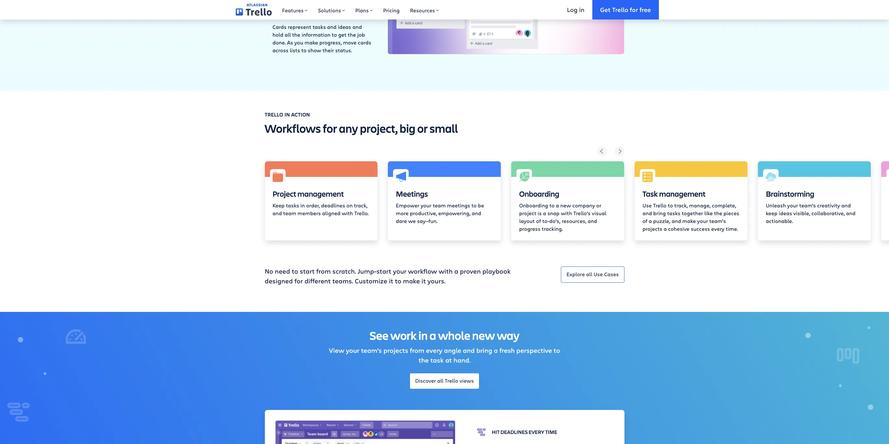 Task type: locate. For each thing, give the bounding box(es) containing it.
1 horizontal spatial for
[[323, 120, 337, 136]]

onboarding up project
[[519, 202, 548, 209]]

pieces
[[724, 210, 739, 216]]

brainstorming
[[766, 188, 815, 199]]

new left "way"
[[472, 327, 495, 343]]

1 vertical spatial cards
[[273, 23, 287, 30]]

log
[[567, 5, 578, 14]]

and down be
[[472, 210, 481, 216]]

1 horizontal spatial use
[[643, 202, 652, 209]]

from inside see work in a whole new way view your team's projects from every angle and bring a fresh perspective to the task at hand.
[[410, 346, 424, 355]]

with inside project management keep tasks in order, deadlines on track, and team members aligned with trello.
[[342, 210, 353, 216]]

1 horizontal spatial new
[[560, 202, 571, 209]]

new inside see work in a whole new way view your team's projects from every angle and bring a fresh perspective to the task at hand.
[[472, 327, 495, 343]]

0 horizontal spatial start
[[300, 267, 315, 275]]

cards
[[273, 13, 285, 20], [273, 23, 287, 30]]

and up job
[[353, 23, 362, 30]]

team's
[[799, 202, 816, 209], [709, 217, 726, 224], [361, 346, 382, 355]]

trello
[[612, 5, 628, 14], [265, 111, 283, 118], [653, 202, 667, 209], [445, 377, 458, 384]]

team's down see
[[361, 346, 382, 355]]

every inside task management use trello to track, manage, complete, and bring tasks together like the pieces of a puzzle, and make your team's projects a cohesive success every time.
[[711, 225, 725, 232]]

order,
[[306, 202, 320, 209]]

and inside see work in a whole new way view your team's projects from every angle and bring a fresh perspective to the task at hand.
[[463, 346, 475, 355]]

hand.
[[454, 356, 471, 364]]

for left free
[[630, 5, 638, 14]]

1 horizontal spatial tasks
[[313, 23, 326, 30]]

0 horizontal spatial bring
[[476, 346, 492, 355]]

2 horizontal spatial tasks
[[667, 210, 681, 216]]

the
[[292, 31, 300, 38], [348, 31, 356, 38], [714, 210, 722, 216], [419, 356, 429, 364]]

2 horizontal spatial with
[[561, 210, 572, 216]]

1 vertical spatial for
[[323, 120, 337, 136]]

we
[[408, 217, 416, 224]]

with up the yours.
[[439, 267, 453, 275]]

tasks inside task management use trello to track, manage, complete, and bring tasks together like the pieces of a puzzle, and make your team's projects a cohesive success every time.
[[667, 210, 681, 216]]

new
[[560, 202, 571, 209], [472, 327, 495, 343]]

resources,
[[562, 217, 587, 224]]

1 horizontal spatial with
[[439, 267, 453, 275]]

onboarding
[[519, 188, 559, 199], [519, 202, 548, 209]]

2 vertical spatial team's
[[361, 346, 382, 355]]

for inside no need to start from scratch. jump-start your workflow with a proven playbook designed for different teams. customize it to make it yours.
[[295, 276, 303, 285]]

make down together
[[683, 217, 696, 224]]

2 vertical spatial make
[[403, 276, 420, 285]]

0 horizontal spatial it
[[389, 276, 393, 285]]

0 vertical spatial make
[[305, 39, 318, 46]]

visual
[[592, 210, 606, 216]]

2 cards from the top
[[273, 23, 287, 30]]

resources
[[410, 7, 435, 14]]

cards cards represent tasks and ideas and hold all the information to get the job done. as you make progress, move cards across lists to show their status.
[[273, 13, 371, 53]]

it right customize
[[389, 276, 393, 285]]

0 vertical spatial tasks
[[313, 23, 326, 30]]

in right work
[[419, 327, 428, 343]]

new inside onboarding onboarding to a new company or project is a snap with trello's visual layout of to-do's, resources, and progress tracking.
[[560, 202, 571, 209]]

to inside task management use trello to track, manage, complete, and bring tasks together like the pieces of a puzzle, and make your team's projects a cohesive success every time.
[[668, 202, 673, 209]]

2 horizontal spatial make
[[683, 217, 696, 224]]

make inside cards cards represent tasks and ideas and hold all the information to get the job done. as you make progress, move cards across lists to show their status.
[[305, 39, 318, 46]]

your right "view"
[[346, 346, 359, 355]]

all inside 'explore all use cases' link
[[586, 271, 592, 278]]

0 horizontal spatial of
[[536, 217, 541, 224]]

1 horizontal spatial management
[[659, 188, 706, 199]]

new up resources,
[[560, 202, 571, 209]]

onboarding onboarding to a new company or project is a snap with trello's visual layout of to-do's, resources, and progress tracking.
[[519, 188, 606, 232]]

1 horizontal spatial it
[[422, 276, 426, 285]]

start up customize
[[376, 267, 391, 275]]

all inside cards cards represent tasks and ideas and hold all the information to get the job done. as you make progress, move cards across lists to show their status.
[[285, 31, 291, 38]]

all right explore
[[586, 271, 592, 278]]

management up order,
[[298, 188, 344, 199]]

project
[[519, 210, 536, 216]]

to up puzzle,
[[668, 202, 673, 209]]

to left get
[[332, 31, 337, 38]]

pricing
[[383, 7, 400, 14]]

tasks up puzzle,
[[667, 210, 681, 216]]

get trello for free
[[600, 5, 651, 14]]

0 horizontal spatial ideas
[[338, 23, 351, 30]]

your up success at the bottom right of the page
[[697, 217, 708, 224]]

deadlines right 'hit'
[[501, 429, 528, 435]]

and up hand.
[[463, 346, 475, 355]]

use inside 'explore all use cases' link
[[594, 271, 603, 278]]

1 start from the left
[[300, 267, 315, 275]]

tasks right keep
[[286, 202, 299, 209]]

a left proven
[[454, 267, 458, 275]]

more
[[396, 210, 409, 216]]

1 horizontal spatial track,
[[674, 202, 688, 209]]

to-
[[542, 217, 549, 224]]

trello inside "trello in action workflows for any project, big or small"
[[265, 111, 283, 118]]

with inside onboarding onboarding to a new company or project is a snap with trello's visual layout of to-do's, resources, and progress tracking.
[[561, 210, 572, 216]]

the right like
[[714, 210, 722, 216]]

to up snap
[[550, 202, 555, 209]]

use for management
[[643, 202, 652, 209]]

1 horizontal spatial team's
[[709, 217, 726, 224]]

0 vertical spatial or
[[417, 120, 428, 136]]

0 vertical spatial use
[[643, 202, 652, 209]]

make up show
[[305, 39, 318, 46]]

of
[[536, 217, 541, 224], [643, 217, 648, 224]]

a left the whole on the bottom of the page
[[430, 327, 436, 343]]

1 horizontal spatial every
[[529, 429, 544, 435]]

0 horizontal spatial make
[[305, 39, 318, 46]]

2 vertical spatial tasks
[[667, 210, 681, 216]]

1 vertical spatial or
[[596, 202, 601, 209]]

0 vertical spatial deadlines
[[321, 202, 345, 209]]

1 horizontal spatial bring
[[653, 210, 666, 216]]

1 horizontal spatial of
[[643, 217, 648, 224]]

use down task
[[643, 202, 652, 209]]

a down puzzle,
[[664, 225, 667, 232]]

2 horizontal spatial all
[[586, 271, 592, 278]]

job
[[357, 31, 365, 38]]

no
[[265, 267, 273, 275]]

0 horizontal spatial all
[[285, 31, 291, 38]]

0 vertical spatial cards
[[273, 13, 285, 20]]

team down keep
[[283, 210, 296, 216]]

trello's
[[573, 210, 591, 216]]

and up cohesive
[[672, 217, 681, 224]]

use inside task management use trello to track, manage, complete, and bring tasks together like the pieces of a puzzle, and make your team's projects a cohesive success every time.
[[643, 202, 652, 209]]

manage,
[[689, 202, 711, 209]]

2 of from the left
[[643, 217, 648, 224]]

0 horizontal spatial or
[[417, 120, 428, 136]]

team's up visible,
[[799, 202, 816, 209]]

0 vertical spatial team
[[433, 202, 446, 209]]

across
[[273, 47, 289, 53]]

1 vertical spatial bring
[[476, 346, 492, 355]]

the left the task
[[419, 356, 429, 364]]

2 vertical spatial for
[[295, 276, 303, 285]]

to inside onboarding onboarding to a new company or project is a snap with trello's visual layout of to-do's, resources, and progress tracking.
[[550, 202, 555, 209]]

1 horizontal spatial projects
[[643, 225, 662, 232]]

1 track, from the left
[[354, 202, 368, 209]]

use left cases
[[594, 271, 603, 278]]

0 vertical spatial projects
[[643, 225, 662, 232]]

1 of from the left
[[536, 217, 541, 224]]

1 vertical spatial make
[[683, 217, 696, 224]]

empowering,
[[438, 210, 471, 216]]

tasks for management
[[286, 202, 299, 209]]

1 horizontal spatial or
[[596, 202, 601, 209]]

with up resources,
[[561, 210, 572, 216]]

for left different in the bottom of the page
[[295, 276, 303, 285]]

bring left fresh
[[476, 346, 492, 355]]

tasks up 'information'
[[313, 23, 326, 30]]

done.
[[273, 39, 286, 46]]

every inside see work in a whole new way view your team's projects from every angle and bring a fresh perspective to the task at hand.
[[426, 346, 443, 355]]

0 horizontal spatial tasks
[[286, 202, 299, 209]]

in left action on the top
[[285, 111, 290, 118]]

with down on
[[342, 210, 353, 216]]

in inside see work in a whole new way view your team's projects from every angle and bring a fresh perspective to the task at hand.
[[419, 327, 428, 343]]

whole
[[438, 327, 470, 343]]

from down work
[[410, 346, 424, 355]]

trello up workflows
[[265, 111, 283, 118]]

make
[[305, 39, 318, 46], [683, 217, 696, 224], [403, 276, 420, 285]]

0 vertical spatial every
[[711, 225, 725, 232]]

2 onboarding from the top
[[519, 202, 548, 209]]

ideas up get
[[338, 23, 351, 30]]

1 horizontal spatial deadlines
[[501, 429, 528, 435]]

your inside brainstorming unleash your team's creativity and keep ideas visible, collaborative, and actionable.
[[787, 202, 798, 209]]

or up visual
[[596, 202, 601, 209]]

2 horizontal spatial every
[[711, 225, 725, 232]]

to left be
[[472, 202, 477, 209]]

2 track, from the left
[[674, 202, 688, 209]]

any
[[339, 120, 358, 136]]

in inside project management keep tasks in order, deadlines on track, and team members aligned with trello.
[[300, 202, 305, 209]]

a up snap
[[556, 202, 559, 209]]

with
[[342, 210, 353, 216], [561, 210, 572, 216], [439, 267, 453, 275]]

your left workflow
[[393, 267, 407, 275]]

all up as
[[285, 31, 291, 38]]

1 horizontal spatial ideas
[[779, 210, 792, 216]]

1 horizontal spatial start
[[376, 267, 391, 275]]

next image
[[615, 146, 624, 156]]

1 horizontal spatial make
[[403, 276, 420, 285]]

start up different in the bottom of the page
[[300, 267, 315, 275]]

action
[[291, 111, 310, 118]]

1 vertical spatial team's
[[709, 217, 726, 224]]

track, up trello.
[[354, 202, 368, 209]]

your
[[421, 202, 432, 209], [787, 202, 798, 209], [697, 217, 708, 224], [393, 267, 407, 275], [346, 346, 359, 355]]

tasks
[[313, 23, 326, 30], [286, 202, 299, 209], [667, 210, 681, 216]]

team up empowering,
[[433, 202, 446, 209]]

1 management from the left
[[298, 188, 344, 199]]

bring up puzzle,
[[653, 210, 666, 216]]

trello down task
[[653, 202, 667, 209]]

a inside no need to start from scratch. jump-start your workflow with a proven playbook designed for different teams. customize it to make it yours.
[[454, 267, 458, 275]]

views
[[460, 377, 474, 384]]

bring inside task management use trello to track, manage, complete, and bring tasks together like the pieces of a puzzle, and make your team's projects a cohesive success every time.
[[653, 210, 666, 216]]

every left time.
[[711, 225, 725, 232]]

workflow
[[408, 267, 437, 275]]

0 horizontal spatial every
[[426, 346, 443, 355]]

0 horizontal spatial track,
[[354, 202, 368, 209]]

management for task management
[[659, 188, 706, 199]]

0 horizontal spatial with
[[342, 210, 353, 216]]

of for onboarding
[[536, 217, 541, 224]]

1 vertical spatial all
[[586, 271, 592, 278]]

of left to-
[[536, 217, 541, 224]]

scratch.
[[332, 267, 356, 275]]

your up productive,
[[421, 202, 432, 209]]

onboarding up is
[[519, 188, 559, 199]]

1 horizontal spatial from
[[410, 346, 424, 355]]

0 horizontal spatial new
[[472, 327, 495, 343]]

projects inside see work in a whole new way view your team's projects from every angle and bring a fresh perspective to the task at hand.
[[384, 346, 408, 355]]

work
[[390, 327, 417, 343]]

trello.
[[354, 210, 369, 216]]

collaborative,
[[812, 210, 845, 216]]

track, inside task management use trello to track, manage, complete, and bring tasks together like the pieces of a puzzle, and make your team's projects a cohesive success every time.
[[674, 202, 688, 209]]

0 horizontal spatial management
[[298, 188, 344, 199]]

0 horizontal spatial team
[[283, 210, 296, 216]]

in up "members"
[[300, 202, 305, 209]]

of left puzzle,
[[643, 217, 648, 224]]

1 vertical spatial onboarding
[[519, 202, 548, 209]]

different
[[305, 276, 331, 285]]

1 vertical spatial deadlines
[[501, 429, 528, 435]]

deadlines up aligned
[[321, 202, 345, 209]]

0 horizontal spatial for
[[295, 276, 303, 285]]

0 vertical spatial onboarding
[[519, 188, 559, 199]]

all inside discover all trello views link
[[437, 377, 444, 384]]

0 horizontal spatial deadlines
[[321, 202, 345, 209]]

management inside task management use trello to track, manage, complete, and bring tasks together like the pieces of a puzzle, and make your team's projects a cohesive success every time.
[[659, 188, 706, 199]]

actionable.
[[766, 217, 793, 224]]

for left any
[[323, 120, 337, 136]]

brainstorming unleash your team's creativity and keep ideas visible, collaborative, and actionable.
[[766, 188, 856, 224]]

2 management from the left
[[659, 188, 706, 199]]

from
[[316, 267, 331, 275], [410, 346, 424, 355]]

together
[[682, 210, 703, 216]]

trello inside task management use trello to track, manage, complete, and bring tasks together like the pieces of a puzzle, and make your team's projects a cohesive success every time.
[[653, 202, 667, 209]]

it down workflow
[[422, 276, 426, 285]]

represent
[[288, 23, 311, 30]]

make down workflow
[[403, 276, 420, 285]]

tasks inside project management keep tasks in order, deadlines on track, and team members aligned with trello.
[[286, 202, 299, 209]]

teams.
[[332, 276, 353, 285]]

make inside no need to start from scratch. jump-start your workflow with a proven playbook designed for different teams. customize it to make it yours.
[[403, 276, 420, 285]]

your down brainstorming
[[787, 202, 798, 209]]

management inside project management keep tasks in order, deadlines on track, and team members aligned with trello.
[[298, 188, 344, 199]]

time
[[545, 429, 557, 435]]

1 horizontal spatial all
[[437, 377, 444, 384]]

like
[[705, 210, 713, 216]]

all
[[285, 31, 291, 38], [586, 271, 592, 278], [437, 377, 444, 384]]

snap
[[548, 210, 560, 216]]

0 horizontal spatial use
[[594, 271, 603, 278]]

from inside no need to start from scratch. jump-start your workflow with a proven playbook designed for different teams. customize it to make it yours.
[[316, 267, 331, 275]]

2 horizontal spatial team's
[[799, 202, 816, 209]]

and down visual
[[588, 217, 597, 224]]

0 horizontal spatial projects
[[384, 346, 408, 355]]

0 vertical spatial for
[[630, 5, 638, 14]]

1 horizontal spatial team
[[433, 202, 446, 209]]

0 horizontal spatial team's
[[361, 346, 382, 355]]

0 vertical spatial all
[[285, 31, 291, 38]]

1 vertical spatial from
[[410, 346, 424, 355]]

1 vertical spatial projects
[[384, 346, 408, 355]]

your inside task management use trello to track, manage, complete, and bring tasks together like the pieces of a puzzle, and make your team's projects a cohesive success every time.
[[697, 217, 708, 224]]

0 horizontal spatial from
[[316, 267, 331, 275]]

resources button
[[405, 0, 444, 19]]

every left time
[[529, 429, 544, 435]]

2 horizontal spatial for
[[630, 5, 638, 14]]

all right discover
[[437, 377, 444, 384]]

all for explore all use cases
[[586, 271, 592, 278]]

0 vertical spatial ideas
[[338, 23, 351, 30]]

bring
[[653, 210, 666, 216], [476, 346, 492, 355]]

of inside task management use trello to track, manage, complete, and bring tasks together like the pieces of a puzzle, and make your team's projects a cohesive success every time.
[[643, 217, 648, 224]]

0 vertical spatial team's
[[799, 202, 816, 209]]

cases
[[604, 271, 619, 278]]

progress
[[519, 225, 541, 232]]

management
[[298, 188, 344, 199], [659, 188, 706, 199]]

management up manage,
[[659, 188, 706, 199]]

1 vertical spatial tasks
[[286, 202, 299, 209]]

1 vertical spatial use
[[594, 271, 603, 278]]

projects down puzzle,
[[643, 225, 662, 232]]

track, up together
[[674, 202, 688, 209]]

in right log
[[579, 5, 585, 14]]

0 vertical spatial new
[[560, 202, 571, 209]]

1 vertical spatial team
[[283, 210, 296, 216]]

0 vertical spatial bring
[[653, 210, 666, 216]]

projects down work
[[384, 346, 408, 355]]

discover all trello views link
[[410, 373, 480, 389]]

project
[[273, 188, 296, 199]]

of inside onboarding onboarding to a new company or project is a snap with trello's visual layout of to-do's, resources, and progress tracking.
[[536, 217, 541, 224]]

2 vertical spatial all
[[437, 377, 444, 384]]

to right "perspective" in the right bottom of the page
[[554, 346, 560, 355]]

ideas up actionable.
[[779, 210, 792, 216]]

1 vertical spatial every
[[426, 346, 443, 355]]

tasks inside cards cards represent tasks and ideas and hold all the information to get the job done. as you make progress, move cards across lists to show their status.
[[313, 23, 326, 30]]

designed
[[265, 276, 293, 285]]

1 vertical spatial ideas
[[779, 210, 792, 216]]

atlassian trello image
[[236, 4, 272, 16]]

from up different in the bottom of the page
[[316, 267, 331, 275]]

1 vertical spatial new
[[472, 327, 495, 343]]

way
[[497, 327, 520, 343]]

team's down like
[[709, 217, 726, 224]]

track,
[[354, 202, 368, 209], [674, 202, 688, 209]]

aligned
[[322, 210, 341, 216]]

in inside "trello in action workflows for any project, big or small"
[[285, 111, 290, 118]]

and down keep
[[273, 210, 282, 216]]

or right big
[[417, 120, 428, 136]]

projects inside task management use trello to track, manage, complete, and bring tasks together like the pieces of a puzzle, and make your team's projects a cohesive success every time.
[[643, 225, 662, 232]]

cohesive
[[668, 225, 690, 232]]

every up the task
[[426, 346, 443, 355]]

0 vertical spatial from
[[316, 267, 331, 275]]



Task type: describe. For each thing, give the bounding box(es) containing it.
management for project management
[[298, 188, 344, 199]]

empower
[[396, 202, 419, 209]]

meetings
[[396, 188, 428, 199]]

team inside the meetings empower your team meetings to be more productive, empowering, and dare we say—fun.
[[433, 202, 446, 209]]

progress,
[[319, 39, 342, 46]]

and inside project management keep tasks in order, deadlines on track, and team members aligned with trello.
[[273, 210, 282, 216]]

bring inside see work in a whole new way view your team's projects from every angle and bring a fresh perspective to the task at hand.
[[476, 346, 492, 355]]

features button
[[277, 0, 313, 19]]

2 vertical spatial every
[[529, 429, 544, 435]]

meetings empower your team meetings to be more productive, empowering, and dare we say—fun.
[[396, 188, 484, 224]]

to right customize
[[395, 276, 401, 285]]

an illustration showing the timeline view of a trello board image
[[275, 420, 455, 444]]

layout
[[519, 217, 535, 224]]

to right need
[[292, 267, 298, 275]]

jump-
[[358, 267, 377, 275]]

as
[[287, 39, 293, 46]]

a right is
[[543, 210, 546, 216]]

1 onboarding from the top
[[519, 188, 559, 199]]

a left puzzle,
[[649, 217, 652, 224]]

log in
[[567, 5, 585, 14]]

the inside task management use trello to track, manage, complete, and bring tasks together like the pieces of a puzzle, and make your team's projects a cohesive success every time.
[[714, 210, 722, 216]]

keep
[[766, 210, 778, 216]]

to inside see work in a whole new way view your team's projects from every angle and bring a fresh perspective to the task at hand.
[[554, 346, 560, 355]]

or inside onboarding onboarding to a new company or project is a snap with trello's visual layout of to-do's, resources, and progress tracking.
[[596, 202, 601, 209]]

playbook
[[482, 267, 511, 275]]

and right creativity
[[842, 202, 851, 209]]

complete,
[[712, 202, 736, 209]]

company
[[572, 202, 595, 209]]

get
[[338, 31, 347, 38]]

team's inside see work in a whole new way view your team's projects from every angle and bring a fresh perspective to the task at hand.
[[361, 346, 382, 355]]

and down task
[[643, 210, 652, 216]]

get
[[600, 5, 611, 14]]

plans button
[[350, 0, 378, 19]]

show
[[308, 47, 321, 53]]

unleash
[[766, 202, 786, 209]]

angle
[[444, 346, 461, 355]]

2 it from the left
[[422, 276, 426, 285]]

log in link
[[559, 0, 592, 19]]

tracking.
[[542, 225, 563, 232]]

workflows
[[265, 120, 321, 136]]

be
[[478, 202, 484, 209]]

your inside see work in a whole new way view your team's projects from every angle and bring a fresh perspective to the task at hand.
[[346, 346, 359, 355]]

yours.
[[428, 276, 446, 285]]

cards
[[358, 39, 371, 46]]

lists
[[290, 47, 300, 53]]

use for all
[[594, 271, 603, 278]]

success
[[691, 225, 710, 232]]

task management use trello to track, manage, complete, and bring tasks together like the pieces of a puzzle, and make your team's projects a cohesive success every time.
[[643, 188, 739, 232]]

1 cards from the top
[[273, 13, 285, 20]]

creativity
[[817, 202, 840, 209]]

and right collaborative,
[[846, 210, 856, 216]]

see work in a whole new way view your team's projects from every angle and bring a fresh perspective to the task at hand.
[[329, 327, 560, 364]]

dare
[[396, 217, 407, 224]]

your inside the meetings empower your team meetings to be more productive, empowering, and dare we say—fun.
[[421, 202, 432, 209]]

plans
[[355, 7, 369, 14]]

their
[[323, 47, 334, 53]]

members
[[298, 210, 321, 216]]

2 start from the left
[[376, 267, 391, 275]]

your inside no need to start from scratch. jump-start your workflow with a proven playbook designed for different teams. customize it to make it yours.
[[393, 267, 407, 275]]

pricing link
[[378, 0, 405, 19]]

solutions button
[[313, 0, 350, 19]]

to inside the meetings empower your team meetings to be more productive, empowering, and dare we say—fun.
[[472, 202, 477, 209]]

on
[[347, 202, 353, 209]]

team's inside task management use trello to track, manage, complete, and bring tasks together like the pieces of a puzzle, and make your team's projects a cohesive success every time.
[[709, 217, 726, 224]]

status.
[[335, 47, 352, 53]]

1 it from the left
[[389, 276, 393, 285]]

explore all use cases link
[[561, 266, 624, 283]]

puzzle,
[[653, 217, 671, 224]]

is
[[538, 210, 542, 216]]

to right the 'lists'
[[301, 47, 307, 53]]

tasks for cards
[[313, 23, 326, 30]]

explore
[[567, 271, 585, 278]]

project management keep tasks in order, deadlines on track, and team members aligned with trello.
[[273, 188, 369, 216]]

deadlines inside project management keep tasks in order, deadlines on track, and team members aligned with trello.
[[321, 202, 345, 209]]

at
[[445, 356, 452, 364]]

visible,
[[794, 210, 810, 216]]

free
[[640, 5, 651, 14]]

trello in action workflows for any project, big or small
[[265, 111, 458, 136]]

team inside project management keep tasks in order, deadlines on track, and team members aligned with trello.
[[283, 210, 296, 216]]

customize
[[355, 276, 387, 285]]

need
[[275, 267, 290, 275]]

make inside task management use trello to track, manage, complete, and bring tasks together like the pieces of a puzzle, and make your team's projects a cohesive success every time.
[[683, 217, 696, 224]]

trello left views
[[445, 377, 458, 384]]

features
[[282, 7, 304, 14]]

previous image
[[597, 146, 607, 156]]

time.
[[726, 225, 738, 232]]

project,
[[360, 120, 398, 136]]

no need to start from scratch. jump-start your workflow with a proven playbook designed for different teams. customize it to make it yours.
[[265, 267, 511, 285]]

track, inside project management keep tasks in order, deadlines on track, and team members aligned with trello.
[[354, 202, 368, 209]]

and inside onboarding onboarding to a new company or project is a snap with trello's visual layout of to-do's, resources, and progress tracking.
[[588, 217, 597, 224]]

proven
[[460, 267, 481, 275]]

hit deadlines every time
[[492, 429, 557, 435]]

ideas inside cards cards represent tasks and ideas and hold all the information to get the job done. as you make progress, move cards across lists to show their status.
[[338, 23, 351, 30]]

discover all trello views
[[415, 377, 474, 384]]

of for management
[[643, 217, 648, 224]]

or inside "trello in action workflows for any project, big or small"
[[417, 120, 428, 136]]

see
[[370, 327, 389, 343]]

say—fun.
[[417, 217, 438, 224]]

do's,
[[549, 217, 560, 224]]

the inside see work in a whole new way view your team's projects from every angle and bring a fresh perspective to the task at hand.
[[419, 356, 429, 364]]

trello right get
[[612, 5, 628, 14]]

keep
[[273, 202, 285, 209]]

team's inside brainstorming unleash your team's creativity and keep ideas visible, collaborative, and actionable.
[[799, 202, 816, 209]]

big
[[400, 120, 415, 136]]

small
[[430, 120, 458, 136]]

information
[[302, 31, 331, 38]]

the up move
[[348, 31, 356, 38]]

fresh
[[500, 346, 515, 355]]

and up progress,
[[327, 23, 337, 30]]

all for discover all trello views
[[437, 377, 444, 384]]

ideas inside brainstorming unleash your team's creativity and keep ideas visible, collaborative, and actionable.
[[779, 210, 792, 216]]

and inside the meetings empower your team meetings to be more productive, empowering, and dare we say—fun.
[[472, 210, 481, 216]]

task
[[431, 356, 444, 364]]

for inside "trello in action workflows for any project, big or small"
[[323, 120, 337, 136]]

the up you
[[292, 31, 300, 38]]

with inside no need to start from scratch. jump-start your workflow with a proven playbook designed for different teams. customize it to make it yours.
[[439, 267, 453, 275]]

perspective
[[517, 346, 552, 355]]

hold
[[273, 31, 283, 38]]

a left fresh
[[494, 346, 498, 355]]



Task type: vqa. For each thing, say whether or not it's contained in the screenshot.
bottommost "ALL"
yes



